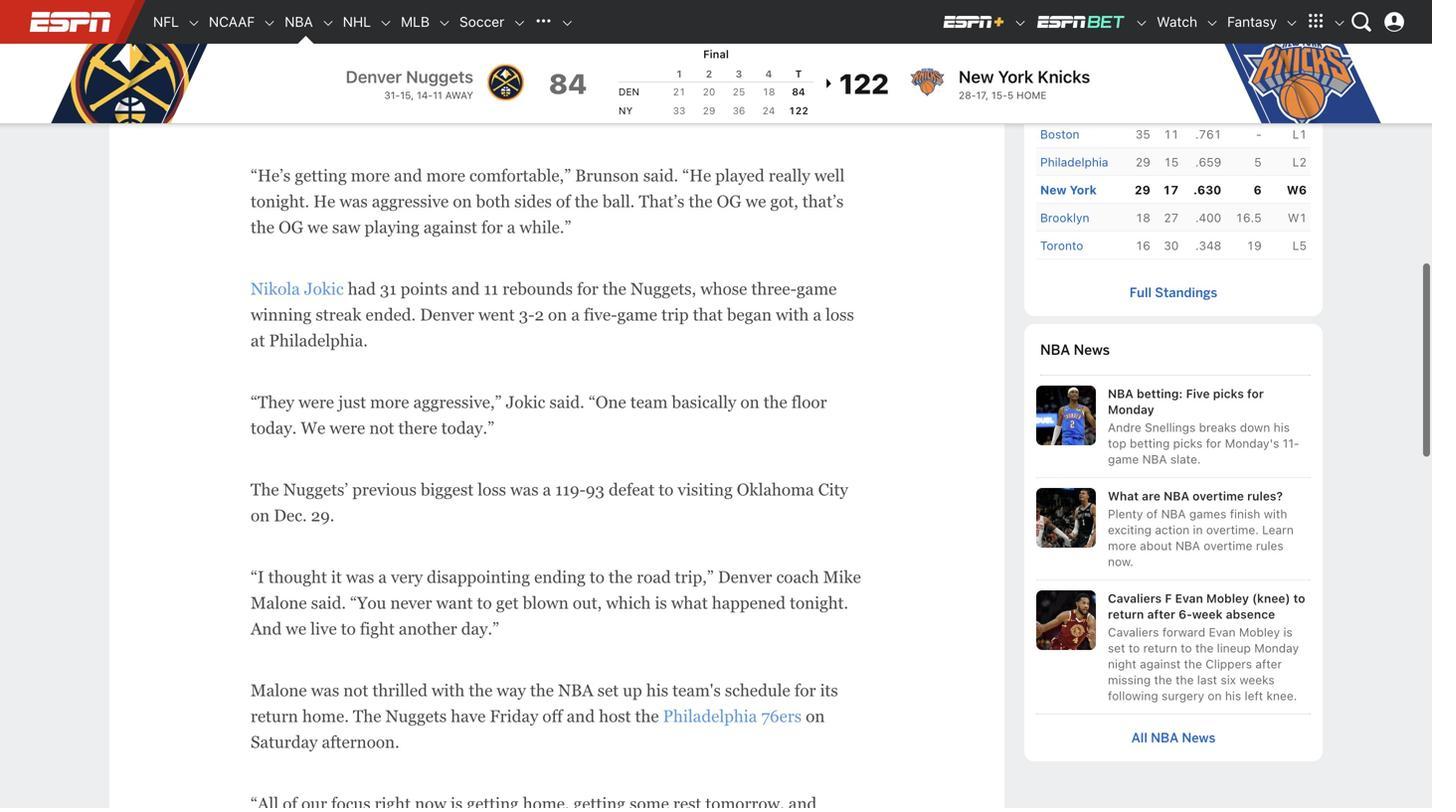 Task type: locate. For each thing, give the bounding box(es) containing it.
we
[[301, 419, 326, 438]]

11
[[546, 17, 560, 36], [433, 90, 443, 101], [1164, 127, 1179, 141], [484, 279, 499, 298]]

tonight. down "he's
[[251, 192, 310, 211]]

0 vertical spatial picks
[[1214, 387, 1245, 401]]

we left got,
[[746, 192, 767, 211]]

1 vertical spatial have
[[451, 707, 486, 726]]

16 left 30
[[1136, 239, 1151, 253]]

the
[[829, 0, 853, 10], [468, 104, 492, 123], [575, 192, 599, 211], [689, 192, 713, 211], [251, 218, 275, 237], [603, 279, 627, 298], [764, 393, 788, 412], [609, 568, 633, 587], [1196, 642, 1214, 656], [1185, 658, 1203, 672], [1155, 674, 1173, 687], [1176, 674, 1195, 687], [469, 681, 493, 700], [530, 681, 554, 700], [635, 707, 659, 726]]

return
[[1109, 608, 1145, 622], [1144, 642, 1178, 656], [251, 707, 298, 726]]

18 left 27
[[1136, 211, 1151, 225]]

18 down 4
[[763, 86, 776, 98]]

denver up happened
[[718, 568, 773, 587]]

knicks
[[1038, 67, 1091, 87]]

espn bet image
[[1036, 14, 1128, 30], [1136, 16, 1149, 30]]

2 vertical spatial game
[[1109, 453, 1140, 467]]

nuggets inside malone was not thrilled with the way the nba set up his team's schedule for its return home. the nuggets have friday off and host the
[[386, 707, 447, 726]]

the
[[251, 480, 279, 499], [353, 707, 382, 726]]

for up down
[[1248, 387, 1265, 401]]

said. left "one at the left of page
[[550, 393, 585, 412]]

0 horizontal spatial ,
[[411, 90, 414, 101]]

0 horizontal spatial philadelphia
[[663, 707, 758, 726]]

set up night
[[1109, 642, 1126, 656]]

had left ny
[[566, 104, 594, 123]]

against
[[424, 218, 478, 237], [1140, 658, 1181, 672]]

1 vertical spatial nuggets
[[386, 707, 447, 726]]

nuggets up 14-
[[406, 67, 474, 87]]

fantasy link
[[1220, 0, 1286, 44]]

30
[[1164, 239, 1179, 253]]

a right began
[[813, 305, 822, 324]]

nba link
[[277, 0, 321, 44]]

six inside "cavaliers f evan mobley (knee) to return after 6-week absence cavaliers forward evan mobley is set to return to the lineup monday night against the clippers after missing the the last six weeks following surgery on his left knee."
[[1221, 674, 1237, 687]]

new inside new york knicks 28-17 , 15-5 home
[[959, 67, 995, 87]]

0 vertical spatial tonight.
[[251, 192, 310, 211]]

steals.
[[623, 104, 669, 123]]

espn more sports home page image
[[529, 7, 558, 37]]

1 vertical spatial full
[[1130, 285, 1152, 301]]

was up home. at the bottom left of page
[[311, 681, 339, 700]]

15 left '.659'
[[1164, 155, 1179, 169]]

1 horizontal spatial york
[[1070, 183, 1097, 197]]

of right the sides
[[556, 192, 571, 211]]

game down top
[[1109, 453, 1140, 467]]

full for 2nd full standings link from the top
[[1130, 285, 1152, 301]]

17 up 27
[[1163, 183, 1179, 197]]

0 vertical spatial is
[[655, 594, 667, 613]]

0 horizontal spatial tonight.
[[251, 192, 310, 211]]

nba betting: five picks for monday andre snellings breaks down his top betting picks for monday's 11- game nba slate.
[[1109, 387, 1300, 467]]

2 horizontal spatial denver
[[718, 568, 773, 587]]

1 cavaliers from the top
[[1109, 592, 1162, 606]]

said.
[[644, 166, 679, 185], [550, 393, 585, 412], [311, 594, 346, 613]]

1 horizontal spatial the
[[353, 707, 382, 726]]

1 vertical spatial we
[[308, 218, 328, 237]]

finish
[[1231, 507, 1261, 521]]

16 up acquired
[[782, 0, 799, 10]]

return down forward
[[1144, 642, 1178, 656]]

from right acquired
[[820, 17, 856, 36]]

16 for 16 for the knicks, who have won five straight and 11 of 13 since anunoby was acquired from toronto.
[[782, 0, 799, 10]]

was inside the 16 for the knicks, who have won five straight and 11 of 13 since anunoby was acquired from toronto.
[[718, 17, 746, 36]]

full
[[1130, 5, 1152, 21], [1130, 285, 1152, 301]]

we for "he's getting more and more comfortable," brunson said. "he played really well tonight. he was aggressive on both sides of the ball. that's the og we got, that's the og we saw playing against for a while."
[[308, 218, 328, 237]]

anunoby shot 10 for 18 from the field and had six steals.
[[251, 104, 669, 123]]

1 horizontal spatial from
[[820, 17, 856, 36]]

24 right 36
[[763, 105, 776, 116]]

from inside the 16 for the knicks, who have won five straight and 11 of 13 since anunoby was acquired from toronto.
[[820, 17, 856, 36]]

, inside new york knicks 28-17 , 15-5 home
[[986, 90, 989, 101]]

said. inside "i thought it was a very disappointing ending to the road trip," denver coach mike malone said. "you never want to get blown out, which is what happened tonight. and we live to fight another day."
[[311, 594, 346, 613]]

defeat
[[609, 480, 655, 499]]

six
[[598, 104, 619, 123], [1221, 674, 1237, 687]]

the inside "i thought it was a very disappointing ending to the road trip," denver coach mike malone said. "you never want to get blown out, which is what happened tonight. and we live to fight another day."
[[609, 568, 633, 587]]

philadelphia for philadelphia
[[1041, 155, 1109, 169]]

another
[[399, 620, 457, 639]]

36
[[733, 105, 746, 116]]

mike
[[824, 568, 862, 587]]

1 horizontal spatial anunoby
[[646, 17, 714, 36]]

0 vertical spatial set
[[1109, 642, 1126, 656]]

list
[[1037, 386, 1311, 704]]

2 full standings from the top
[[1130, 285, 1218, 301]]

won
[[385, 17, 416, 36]]

malone inside "i thought it was a very disappointing ending to the road trip," denver coach mike malone said. "you never want to get blown out, which is what happened tonight. and we live to fight another day."
[[251, 594, 307, 613]]

on right basically
[[741, 393, 760, 412]]

den
[[619, 86, 640, 98]]

0 vertical spatial we
[[746, 192, 767, 211]]

betting
[[1130, 437, 1170, 451]]

what are nba overtime rules? image
[[1037, 488, 1097, 548]]

philadelphia up new york
[[1041, 155, 1109, 169]]

1 vertical spatial had
[[348, 279, 376, 298]]

is down road
[[655, 594, 667, 613]]

plenty of nba games finish with exciting action in overtime. learn more about nba overtime rules now. element
[[1109, 504, 1311, 570]]

1 horizontal spatial we
[[308, 218, 328, 237]]

breaks
[[1200, 421, 1237, 435]]

and
[[513, 17, 542, 36], [534, 104, 562, 123], [394, 166, 422, 185], [452, 279, 480, 298], [567, 707, 595, 726]]

0 horizontal spatial have
[[346, 17, 381, 36]]

brunson
[[575, 166, 640, 185]]

denver up 31-
[[346, 67, 402, 87]]

philadelphia for philadelphia 76ers
[[663, 707, 758, 726]]

jokic inside the "they were just more aggressive," jokic said. "one team basically on the floor today. we were not there today."
[[506, 393, 546, 412]]

return inside malone was not thrilled with the way the nba set up his team's schedule for its return home. the nuggets have friday off and host the
[[251, 707, 298, 726]]

was left 119-
[[511, 480, 539, 499]]

last
[[1198, 674, 1218, 687]]

nba betting: five picks for monday element
[[1109, 386, 1311, 418]]

espn+ image
[[943, 14, 1006, 30]]

denver inside denver nuggets 31-15 , 14-11 away
[[346, 67, 402, 87]]

ncaaf image
[[263, 16, 277, 30]]

played
[[716, 166, 765, 185]]

2 malone from the top
[[251, 681, 307, 700]]

0 horizontal spatial 18
[[406, 104, 424, 123]]

for down both
[[482, 218, 503, 237]]

in
[[1194, 523, 1204, 537]]

of inside what are nba overtime rules? plenty of nba games finish with exciting action in overtime. learn more about nba overtime rules now.
[[1147, 507, 1158, 521]]

full standings down 30
[[1130, 285, 1218, 301]]

1 vertical spatial 24
[[763, 105, 776, 116]]

11 left away
[[433, 90, 443, 101]]

boston
[[1041, 127, 1080, 141]]

we inside "i thought it was a very disappointing ending to the road trip," denver coach mike malone said. "you never want to get blown out, which is what happened tonight. and we live to fight another day."
[[286, 620, 307, 639]]

mobley up week
[[1207, 592, 1250, 606]]

to
[[659, 480, 674, 499], [590, 568, 605, 587], [1294, 592, 1306, 606], [477, 594, 492, 613], [341, 620, 356, 639], [1129, 642, 1141, 656], [1181, 642, 1193, 656]]

0 vertical spatial anunoby
[[646, 17, 714, 36]]

og left saw
[[279, 218, 304, 237]]

122 down the t
[[789, 105, 809, 116]]

had inside had 31 points and 11 rebounds for the nuggets, whose three-game winning streak ended. denver went 3-2 on a five-game trip that began with a loss at philadelphia.
[[348, 279, 376, 298]]

2 vertical spatial of
[[1147, 507, 1158, 521]]

have
[[346, 17, 381, 36], [451, 707, 486, 726]]

action
[[1156, 523, 1190, 537]]

full for first full standings link from the top of the page
[[1130, 5, 1152, 21]]

more sports image
[[560, 16, 574, 30]]

overtime down overtime.
[[1204, 539, 1253, 553]]

"he's getting more and more comfortable," brunson said. "he played really well tonight. he was aggressive on both sides of the ball. that's the og we got, that's the og we saw playing against for a while."
[[251, 166, 845, 237]]

weeks
[[1240, 674, 1275, 687]]

0 horizontal spatial with
[[432, 681, 465, 700]]

his right the up
[[647, 681, 669, 700]]

soccer image
[[513, 16, 527, 30]]

nba down betting
[[1143, 453, 1168, 467]]

standings
[[1156, 5, 1218, 21], [1157, 62, 1224, 80], [1156, 285, 1218, 301]]

17 left 15-
[[977, 90, 986, 101]]

about
[[1141, 539, 1173, 553]]

jokic up 'streak'
[[304, 279, 344, 298]]

malone
[[251, 594, 307, 613], [251, 681, 307, 700]]

0 vertical spatial the
[[251, 480, 279, 499]]

global navigation element
[[20, 0, 1413, 44]]

and
[[251, 620, 282, 639]]

0 horizontal spatial 2
[[535, 305, 544, 324]]

1 horizontal spatial said.
[[550, 393, 585, 412]]

0 horizontal spatial from
[[428, 104, 464, 123]]

denver down points
[[420, 305, 475, 324]]

0 vertical spatial 18
[[763, 86, 776, 98]]

rules
[[1257, 539, 1284, 553]]

2 vertical spatial denver
[[718, 568, 773, 587]]

0 vertical spatial not
[[370, 419, 394, 438]]

streak
[[316, 305, 362, 324]]

1 malone from the top
[[251, 594, 307, 613]]

on left both
[[453, 192, 472, 211]]

0 vertical spatial denver
[[346, 67, 402, 87]]

.659
[[1196, 155, 1222, 169]]

1 horizontal spatial against
[[1140, 658, 1181, 672]]

1 vertical spatial denver
[[420, 305, 475, 324]]

on down the its
[[806, 707, 825, 726]]

was inside "he's getting more and more comfortable," brunson said. "he played really well tonight. he was aggressive on both sides of the ball. that's the og we got, that's the og we saw playing against for a while."
[[340, 192, 368, 211]]

was right it
[[346, 568, 374, 587]]

six left ny
[[598, 104, 619, 123]]

1
[[676, 68, 683, 80]]

philadelphia.
[[269, 331, 368, 350]]

nba up action
[[1162, 507, 1187, 521]]

2 full standings link from the top
[[1130, 285, 1218, 301]]

to down forward
[[1181, 642, 1193, 656]]

a down both
[[507, 218, 516, 237]]

was up final
[[718, 17, 746, 36]]

1 vertical spatial news
[[1182, 730, 1216, 747]]

0 vertical spatial after
[[1148, 608, 1176, 622]]

fantasy
[[1228, 13, 1278, 30]]

1 horizontal spatial monday
[[1255, 642, 1300, 656]]

five-
[[584, 305, 618, 324]]

loss inside had 31 points and 11 rebounds for the nuggets, whose three-game winning streak ended. denver went 3-2 on a five-game trip that began with a loss at philadelphia.
[[826, 305, 855, 324]]

0 vertical spatial news
[[1074, 341, 1111, 359]]

1 vertical spatial 29
[[1136, 155, 1151, 169]]

2 horizontal spatial we
[[746, 192, 767, 211]]

his inside malone was not thrilled with the way the nba set up his team's schedule for its return home. the nuggets have friday off and host the
[[647, 681, 669, 700]]

espn bet image up 2023-
[[1036, 14, 1128, 30]]

slate.
[[1171, 453, 1202, 467]]

both
[[476, 192, 511, 211]]

1 horizontal spatial have
[[451, 707, 486, 726]]

1 horizontal spatial not
[[370, 419, 394, 438]]

2 inside had 31 points and 11 rebounds for the nuggets, whose three-game winning streak ended. denver went 3-2 on a five-game trip that began with a loss at philadelphia.
[[535, 305, 544, 324]]

nba image
[[321, 16, 335, 30]]

winner icon new york knicks image
[[824, 72, 836, 96]]

0 horizontal spatial espn bet image
[[1036, 14, 1128, 30]]

with inside malone was not thrilled with the way the nba set up his team's schedule for its return home. the nuggets have friday off and host the
[[432, 681, 465, 700]]

cavaliers forward evan mobley is set to return to the lineup monday night against the clippers after missing the the last six weeks following surgery on his left knee. element
[[1109, 623, 1311, 704]]

cavaliers f evan mobley (knee) to return after 6-week absence element
[[1109, 591, 1311, 623]]

of inside "he's getting more and more comfortable," brunson said. "he played really well tonight. he was aggressive on both sides of the ball. that's the og we got, that's the og we saw playing against for a while."
[[556, 192, 571, 211]]

84 down the 16 for the knicks, who have won five straight and 11 of 13 since anunoby was acquired from toronto.
[[549, 67, 587, 100]]

not
[[370, 419, 394, 438], [344, 681, 369, 700]]

said. up that's
[[644, 166, 679, 185]]

0 vertical spatial 29
[[703, 105, 716, 116]]

1 vertical spatial said.
[[550, 393, 585, 412]]

0 vertical spatial game
[[797, 279, 837, 298]]

1 full standings from the top
[[1130, 5, 1218, 21]]

not up home. at the bottom left of page
[[344, 681, 369, 700]]

0 horizontal spatial 17
[[977, 90, 986, 101]]

1 horizontal spatial six
[[1221, 674, 1237, 687]]

evan up the lineup
[[1209, 626, 1236, 640]]

york up 'home'
[[999, 67, 1034, 87]]

the up dec. at the left bottom
[[251, 480, 279, 499]]

york for new york
[[1070, 183, 1097, 197]]

og
[[717, 192, 742, 211], [279, 218, 304, 237]]

1 horizontal spatial news
[[1182, 730, 1216, 747]]

news up nba betting: five picks for monday image
[[1074, 341, 1111, 359]]

full standings up 2023-24 atlantic standings
[[1130, 5, 1218, 21]]

york inside new york knicks 28-17 , 15-5 home
[[999, 67, 1034, 87]]

more inside the "they were just more aggressive," jokic said. "one team basically on the floor today. we were not there today."
[[370, 393, 409, 412]]

more inside what are nba overtime rules? plenty of nba games finish with exciting action in overtime. learn more about nba overtime rules now.
[[1109, 539, 1137, 553]]

floor
[[792, 393, 827, 412]]

basically
[[672, 393, 737, 412]]

1 vertical spatial monday
[[1255, 642, 1300, 656]]

a left five-
[[572, 305, 580, 324]]

against inside "he's getting more and more comfortable," brunson said. "he played really well tonight. he was aggressive on both sides of the ball. that's the og we got, that's the og we saw playing against for a while."
[[424, 218, 478, 237]]

0 vertical spatial full standings link
[[1130, 5, 1218, 21]]

0 horizontal spatial 84
[[549, 67, 587, 100]]

0 vertical spatial of
[[564, 17, 579, 36]]

11 inside the 16 for the knicks, who have won five straight and 11 of 13 since anunoby was acquired from toronto.
[[546, 17, 560, 36]]

monday up andre
[[1109, 403, 1155, 417]]

0 vertical spatial 24
[[1080, 62, 1098, 80]]

2 horizontal spatial 18
[[1136, 211, 1151, 225]]

5 inside new york knicks 28-17 , 15-5 home
[[1008, 90, 1014, 101]]

1 vertical spatial cavaliers
[[1109, 626, 1160, 640]]

11 left more sports icon
[[546, 17, 560, 36]]

against up missing
[[1140, 658, 1181, 672]]

nba left nba image
[[285, 13, 313, 30]]

mobley down absence
[[1240, 626, 1281, 640]]

0 vertical spatial cavaliers
[[1109, 592, 1162, 606]]

cavaliers left f on the right
[[1109, 592, 1162, 606]]

against inside "cavaliers f evan mobley (knee) to return after 6-week absence cavaliers forward evan mobley is set to return to the lineup monday night against the clippers after missing the the last six weeks following surgery on his left knee."
[[1140, 658, 1181, 672]]

and inside malone was not thrilled with the way the nba set up his team's schedule for its return home. the nuggets have friday off and host the
[[567, 707, 595, 726]]

5
[[1008, 90, 1014, 101], [1255, 155, 1262, 169]]

0 vertical spatial against
[[424, 218, 478, 237]]

, inside denver nuggets 31-15 , 14-11 away
[[411, 90, 414, 101]]

philadelphia down the team's
[[663, 707, 758, 726]]

for up acquired
[[803, 0, 825, 10]]

espn bet image left watch
[[1136, 16, 1149, 30]]

0 horizontal spatial monday
[[1109, 403, 1155, 417]]

all
[[1132, 730, 1148, 747]]

set left the up
[[598, 681, 619, 700]]

0 vertical spatial monday
[[1109, 403, 1155, 417]]

left
[[1245, 689, 1264, 703]]

five
[[1187, 387, 1211, 401]]

nuggets inside denver nuggets 31-15 , 14-11 away
[[406, 67, 474, 87]]

ncaaf link
[[201, 0, 263, 44]]

0 vertical spatial 16
[[782, 0, 799, 10]]

game down the nuggets,
[[618, 305, 658, 324]]

was
[[718, 17, 746, 36], [340, 192, 368, 211], [511, 480, 539, 499], [346, 568, 374, 587], [311, 681, 339, 700]]

1 horizontal spatial 16
[[1136, 239, 1151, 253]]

-
[[1257, 127, 1262, 141]]

malone up and
[[251, 594, 307, 613]]

cavaliers f evan mobley (knee) to return after 6-week absence image
[[1037, 591, 1097, 651]]

not inside malone was not thrilled with the way the nba set up his team's schedule for its return home. the nuggets have friday off and host the
[[344, 681, 369, 700]]

1 horizontal spatial had
[[566, 104, 594, 123]]

aggressive,"
[[414, 393, 502, 412]]

new
[[959, 67, 995, 87], [1041, 183, 1067, 197]]

1 vertical spatial evan
[[1209, 626, 1236, 640]]

saturday
[[251, 733, 318, 752]]

who
[[310, 17, 342, 36]]

1 vertical spatial 15
[[1164, 155, 1179, 169]]

29 for philadelphia
[[1136, 155, 1151, 169]]

way
[[497, 681, 526, 700]]

and inside had 31 points and 11 rebounds for the nuggets, whose three-game winning streak ended. denver went 3-2 on a five-game trip that began with a loss at philadelphia.
[[452, 279, 480, 298]]

5 up 6
[[1255, 155, 1262, 169]]

previous
[[352, 480, 417, 499]]

0 horizontal spatial 16
[[782, 0, 799, 10]]

nba inside malone was not thrilled with the way the nba set up his team's schedule for its return home. the nuggets have friday off and host the
[[558, 681, 594, 700]]

1 vertical spatial return
[[1144, 642, 1178, 656]]

og down played
[[717, 192, 742, 211]]

standings down 30
[[1156, 285, 1218, 301]]

not inside the "they were just more aggressive," jokic said. "one team basically on the floor today. we were not there today."
[[370, 419, 394, 438]]

said. inside the "they were just more aggressive," jokic said. "one team basically on the floor today. we were not there today."
[[550, 393, 585, 412]]

l2
[[1293, 155, 1308, 169]]

standings down watch link
[[1157, 62, 1224, 80]]

0 horizontal spatial against
[[424, 218, 478, 237]]

for left the its
[[795, 681, 816, 700]]

1 vertical spatial philadelphia
[[663, 707, 758, 726]]

0 horizontal spatial after
[[1148, 608, 1176, 622]]

11 inside denver nuggets 31-15 , 14-11 away
[[433, 90, 443, 101]]

york for new york knicks 28-17 , 15-5 home
[[999, 67, 1034, 87]]

1 vertical spatial 2
[[535, 305, 544, 324]]

0 vertical spatial return
[[1109, 608, 1145, 622]]

new up 28-
[[959, 67, 995, 87]]

we down he at the top left
[[308, 218, 328, 237]]

espn plus image
[[1014, 16, 1028, 30]]

rebounds
[[503, 279, 573, 298]]

1 horizontal spatial new
[[1041, 183, 1067, 197]]

rules?
[[1248, 489, 1284, 503]]

had
[[566, 104, 594, 123], [348, 279, 376, 298]]

mlb link
[[393, 0, 438, 44]]

122 right winner icon new york knicks
[[840, 67, 890, 100]]

on inside had 31 points and 11 rebounds for the nuggets, whose three-game winning streak ended. denver went 3-2 on a five-game trip that began with a loss at philadelphia.
[[548, 305, 567, 324]]

29
[[703, 105, 716, 116], [1136, 155, 1151, 169], [1135, 183, 1151, 197]]

16 inside the 16 for the knicks, who have won five straight and 11 of 13 since anunoby was acquired from toronto.
[[782, 0, 799, 10]]

0 horizontal spatial denver
[[346, 67, 402, 87]]

was up saw
[[340, 192, 368, 211]]

for inside malone was not thrilled with the way the nba set up his team's schedule for its return home. the nuggets have friday off and host the
[[795, 681, 816, 700]]

1 full from the top
[[1130, 5, 1152, 21]]

to right (knee)
[[1294, 592, 1306, 606]]

anunoby inside the 16 for the knicks, who have won five straight and 11 of 13 since anunoby was acquired from toronto.
[[646, 17, 714, 36]]

1 vertical spatial full standings
[[1130, 285, 1218, 301]]

have left friday
[[451, 707, 486, 726]]

1 horizontal spatial og
[[717, 192, 742, 211]]

picks
[[1214, 387, 1245, 401], [1174, 437, 1203, 451]]

ending
[[534, 568, 586, 587]]

1 vertical spatial malone
[[251, 681, 307, 700]]

1 vertical spatial with
[[1264, 507, 1288, 521]]

0 horizontal spatial said.
[[311, 594, 346, 613]]

lineup
[[1218, 642, 1252, 656]]

is down (knee)
[[1284, 626, 1293, 640]]

2023-24 atlantic standings
[[1041, 62, 1224, 80]]

nuggets
[[406, 67, 474, 87], [386, 707, 447, 726]]

2 horizontal spatial game
[[1109, 453, 1140, 467]]

on right 3-
[[548, 305, 567, 324]]

5 left 'home'
[[1008, 90, 1014, 101]]

2 full from the top
[[1130, 285, 1152, 301]]

host
[[599, 707, 631, 726]]

on left dec. at the left bottom
[[251, 506, 270, 525]]

six down clippers
[[1221, 674, 1237, 687]]

with down the three- at top right
[[776, 305, 809, 324]]

1 horizontal spatial 122
[[840, 67, 890, 100]]

getting
[[295, 166, 347, 185]]

thought
[[268, 568, 327, 587]]

to up out,
[[590, 568, 605, 587]]

to inside 'the nuggets' previous biggest loss was a 119-93 defeat to visiting oklahoma city on dec. 29.'
[[659, 480, 674, 499]]

to right defeat
[[659, 480, 674, 499]]

0 horizontal spatial set
[[598, 681, 619, 700]]

w1
[[1288, 211, 1308, 225]]

tonight. down 'coach'
[[790, 594, 849, 613]]

loss right biggest
[[478, 480, 507, 499]]

more
[[351, 166, 390, 185], [427, 166, 466, 185], [370, 393, 409, 412], [1109, 539, 1137, 553]]

2 up 20
[[706, 68, 713, 80]]

27
[[1164, 211, 1179, 225]]

35
[[1136, 127, 1151, 141]]

dec.
[[274, 506, 307, 525]]

monday inside nba betting: five picks for monday andre snellings breaks down his top betting picks for monday's 11- game nba slate.
[[1109, 403, 1155, 417]]

he
[[314, 192, 336, 211]]

1 horizontal spatial ,
[[986, 90, 989, 101]]

2 , from the left
[[986, 90, 989, 101]]

full standings link up 2023-24 atlantic standings
[[1130, 5, 1218, 21]]

1 horizontal spatial picks
[[1214, 387, 1245, 401]]

.400
[[1196, 211, 1222, 225]]

1 vertical spatial of
[[556, 192, 571, 211]]

picks up slate.
[[1174, 437, 1203, 451]]

a left 119-
[[543, 480, 552, 499]]

1 vertical spatial against
[[1140, 658, 1181, 672]]

for inside had 31 points and 11 rebounds for the nuggets, whose three-game winning streak ended. denver went 3-2 on a five-game trip that began with a loss at philadelphia.
[[577, 279, 599, 298]]

1 vertical spatial mobley
[[1240, 626, 1281, 640]]

watch image
[[1206, 16, 1220, 30]]

with
[[776, 305, 809, 324], [1264, 507, 1288, 521], [432, 681, 465, 700]]

schedule
[[725, 681, 791, 700]]

25
[[733, 86, 746, 98]]

full standings for 2nd full standings link from the top
[[1130, 285, 1218, 301]]

.761
[[1196, 127, 1222, 141]]

which
[[606, 594, 651, 613]]

1 , from the left
[[411, 90, 414, 101]]

2 vertical spatial return
[[251, 707, 298, 726]]

0 vertical spatial 2
[[706, 68, 713, 80]]

1 vertical spatial loss
[[478, 480, 507, 499]]

and left more sports icon
[[513, 17, 542, 36]]

game down "that's"
[[797, 279, 837, 298]]

nba inside global navigation element
[[285, 13, 313, 30]]

and up 'went'
[[452, 279, 480, 298]]

0 horizontal spatial new
[[959, 67, 995, 87]]

0 vertical spatial loss
[[826, 305, 855, 324]]

0 vertical spatial philadelphia
[[1041, 155, 1109, 169]]



Task type: describe. For each thing, give the bounding box(es) containing it.
to right live
[[341, 620, 356, 639]]

"you
[[350, 594, 387, 613]]

have inside malone was not thrilled with the way the nba set up his team's schedule for its return home. the nuggets have friday off and host the
[[451, 707, 486, 726]]

the inside had 31 points and 11 rebounds for the nuggets, whose three-game winning streak ended. denver went 3-2 on a five-game trip that began with a loss at philadelphia.
[[603, 279, 627, 298]]

.348
[[1196, 239, 1222, 253]]

andre snellings breaks down his top betting picks for monday's 11-game nba slate. element
[[1109, 418, 1311, 468]]

nhl image
[[379, 16, 393, 30]]

what
[[672, 594, 708, 613]]

new york knicks link
[[959, 66, 1091, 88]]

1 vertical spatial from
[[428, 104, 464, 123]]

was inside malone was not thrilled with the way the nba set up his team's schedule for its return home. the nuggets have friday off and host the
[[311, 681, 339, 700]]

we for "i thought it was a very disappointing ending to the road trip," denver coach mike malone said. "you never want to get blown out, which is what happened tonight. and we live to fight another day."
[[286, 620, 307, 639]]

1 horizontal spatial evan
[[1209, 626, 1236, 640]]

loss inside 'the nuggets' previous biggest loss was a 119-93 defeat to visiting oklahoma city on dec. 29.'
[[478, 480, 507, 499]]

more espn image
[[1333, 16, 1347, 30]]

new york knicks image
[[908, 62, 947, 102]]

11 inside had 31 points and 11 rebounds for the nuggets, whose three-game winning streak ended. denver went 3-2 on a five-game trip that began with a loss at philadelphia.
[[484, 279, 499, 298]]

denver inside had 31 points and 11 rebounds for the nuggets, whose three-game winning streak ended. denver went 3-2 on a five-game trip that began with a loss at philadelphia.
[[420, 305, 475, 324]]

monday's
[[1226, 437, 1280, 451]]

since
[[604, 17, 642, 36]]

was inside "i thought it was a very disappointing ending to the road trip," denver coach mike malone said. "you never want to get blown out, which is what happened tonight. and we live to fight another day."
[[346, 568, 374, 587]]

0 horizontal spatial picks
[[1174, 437, 1203, 451]]

very
[[391, 568, 423, 587]]

tonight. inside "i thought it was a very disappointing ending to the road trip," denver coach mike malone said. "you never want to get blown out, which is what happened tonight. and we live to fight another day."
[[790, 594, 849, 613]]

fantasy image
[[1286, 16, 1300, 30]]

33
[[673, 105, 686, 116]]

2 vertical spatial 18
[[1136, 211, 1151, 225]]

2 cavaliers from the top
[[1109, 626, 1160, 640]]

for down breaks
[[1207, 437, 1222, 451]]

really
[[769, 166, 811, 185]]

aggressive
[[372, 192, 449, 211]]

three-
[[752, 279, 797, 298]]

boston link
[[1041, 125, 1080, 144]]

set inside "cavaliers f evan mobley (knee) to return after 6-week absence cavaliers forward evan mobley is set to return to the lineup monday night against the clippers after missing the the last six weeks following surgery on his left knee."
[[1109, 642, 1126, 656]]

knee.
[[1267, 689, 1298, 703]]

philadelphia link
[[1041, 153, 1109, 172]]

a inside "i thought it was a very disappointing ending to the road trip," denver coach mike malone said. "you never want to get blown out, which is what happened tonight. and we live to fight another day."
[[379, 568, 387, 587]]

0 vertical spatial mobley
[[1207, 592, 1250, 606]]

and right field
[[534, 104, 562, 123]]

2023-
[[1041, 62, 1080, 80]]

friday
[[490, 707, 539, 726]]

1 horizontal spatial espn bet image
[[1136, 16, 1149, 30]]

0 vertical spatial 122
[[840, 67, 890, 100]]

3-
[[519, 305, 535, 324]]

to left get
[[477, 594, 492, 613]]

new york link
[[1041, 181, 1097, 199]]

profile management image
[[1385, 12, 1405, 32]]

(knee)
[[1253, 592, 1291, 606]]

a inside 'the nuggets' previous biggest loss was a 119-93 defeat to visiting oklahoma city on dec. 29.'
[[543, 480, 552, 499]]

1 vertical spatial 122
[[789, 105, 809, 116]]

and inside the 16 for the knicks, who have won five straight and 11 of 13 since anunoby was acquired from toronto.
[[513, 17, 542, 36]]

17 inside new york knicks 28-17 , 15-5 home
[[977, 90, 986, 101]]

nfl
[[153, 13, 179, 30]]

of inside the 16 for the knicks, who have won five straight and 11 of 13 since anunoby was acquired from toronto.
[[564, 17, 579, 36]]

its
[[821, 681, 839, 700]]

2 vertical spatial standings
[[1156, 285, 1218, 301]]

"they
[[251, 393, 295, 412]]

game inside nba betting: five picks for monday andre snellings breaks down his top betting picks for monday's 11- game nba slate.
[[1109, 453, 1140, 467]]

had 31 points and 11 rebounds for the nuggets, whose three-game winning streak ended. denver went 3-2 on a five-game trip that began with a loss at philadelphia.
[[251, 279, 855, 350]]

1 horizontal spatial game
[[797, 279, 837, 298]]

day."
[[461, 620, 500, 639]]

betting:
[[1137, 387, 1184, 401]]

1 vertical spatial were
[[330, 419, 365, 438]]

0 horizontal spatial jokic
[[304, 279, 344, 298]]

the inside 'the nuggets' previous biggest loss was a 119-93 defeat to visiting oklahoma city on dec. 29.'
[[251, 480, 279, 499]]

"he
[[683, 166, 712, 185]]

for inside "he's getting more and more comfortable," brunson said. "he played really well tonight. he was aggressive on both sides of the ball. that's the og we got, that's the og we saw playing against for a while."
[[482, 218, 503, 237]]

tonight. inside "he's getting more and more comfortable," brunson said. "he played really well tonight. he was aggressive on both sides of the ball. that's the og we got, that's the og we saw playing against for a while."
[[251, 192, 310, 211]]

it
[[331, 568, 342, 587]]

his inside nba betting: five picks for monday andre snellings breaks down his top betting picks for monday's 11- game nba slate.
[[1274, 421, 1291, 435]]

and inside "he's getting more and more comfortable," brunson said. "he played really well tonight. he was aggressive on both sides of the ball. that's the og we got, that's the og we saw playing against for a while."
[[394, 166, 422, 185]]

more espn image
[[1302, 7, 1331, 37]]

mlb image
[[438, 16, 452, 30]]

on inside "he's getting more and more comfortable," brunson said. "he played really well tonight. he was aggressive on both sides of the ball. that's the og we got, that's the og we saw playing against for a while."
[[453, 192, 472, 211]]

nba right are
[[1164, 489, 1190, 503]]

20
[[703, 86, 716, 98]]

fight
[[360, 620, 395, 639]]

set inside malone was not thrilled with the way the nba set up his team's schedule for its return home. the nuggets have friday off and host the
[[598, 681, 619, 700]]

nba up nba betting: five picks for monday image
[[1041, 341, 1071, 359]]

0 horizontal spatial 24
[[763, 105, 776, 116]]

"i
[[251, 568, 264, 587]]

1 vertical spatial overtime
[[1204, 539, 1253, 553]]

games
[[1190, 507, 1227, 521]]

6-
[[1179, 608, 1193, 622]]

on inside "cavaliers f evan mobley (knee) to return after 6-week absence cavaliers forward evan mobley is set to return to the lineup monday night against the clippers after missing the the last six weeks following surgery on his left knee."
[[1208, 689, 1222, 703]]

1 full standings link from the top
[[1130, 5, 1218, 21]]

0 horizontal spatial og
[[279, 218, 304, 237]]

1 horizontal spatial 84
[[792, 86, 806, 98]]

malone was not thrilled with the way the nba set up his team's schedule for its return home. the nuggets have friday off and host the
[[251, 681, 839, 726]]

with inside what are nba overtime rules? plenty of nba games finish with exciting action in overtime. learn more about nba overtime rules now.
[[1264, 507, 1288, 521]]

his inside "cavaliers f evan mobley (knee) to return after 6-week absence cavaliers forward evan mobley is set to return to the lineup monday night against the clippers after missing the the last six weeks following surgery on his left knee."
[[1226, 689, 1242, 703]]

denver nuggets 31-15 , 14-11 away
[[346, 67, 474, 101]]

0 vertical spatial were
[[299, 393, 334, 412]]

29 for new york
[[1135, 183, 1151, 197]]

nba betting: five picks for monday image
[[1037, 386, 1097, 446]]

that's
[[639, 192, 685, 211]]

1 horizontal spatial 17
[[1163, 183, 1179, 197]]

list containing nba betting: five picks for monday
[[1037, 386, 1311, 704]]

points
[[401, 279, 448, 298]]

denver nuggets image
[[486, 62, 525, 102]]

straight
[[451, 17, 509, 36]]

monday inside "cavaliers f evan mobley (knee) to return after 6-week absence cavaliers forward evan mobley is set to return to the lineup monday night against the clippers after missing the the last six weeks following surgery on his left knee."
[[1255, 642, 1300, 656]]

11 right 35
[[1164, 127, 1179, 141]]

live
[[311, 620, 337, 639]]

is inside "cavaliers f evan mobley (knee) to return after 6-week absence cavaliers forward evan mobley is set to return to the lineup monday night against the clippers after missing the the last six weeks following surgery on his left knee."
[[1284, 626, 1293, 640]]

nba up andre
[[1109, 387, 1134, 401]]

missing
[[1109, 674, 1151, 687]]

full standings for first full standings link from the top of the page
[[1130, 5, 1218, 21]]

what are nba overtime rules? plenty of nba games finish with exciting action in overtime. learn more about nba overtime rules now.
[[1109, 489, 1294, 569]]

on inside 'the nuggets' previous biggest loss was a 119-93 defeat to visiting oklahoma city on dec. 29.'
[[251, 506, 270, 525]]

1 vertical spatial after
[[1256, 658, 1283, 672]]

0 vertical spatial six
[[598, 104, 619, 123]]

0 vertical spatial overtime
[[1193, 489, 1245, 503]]

at
[[251, 331, 265, 350]]

15-
[[992, 90, 1008, 101]]

said. inside "he's getting more and more comfortable," brunson said. "he played really well tonight. he was aggressive on both sides of the ball. that's the og we got, that's the og we saw playing against for a while."
[[644, 166, 679, 185]]

strk
[[1277, 102, 1308, 115]]

1 horizontal spatial 18
[[763, 86, 776, 98]]

for inside the 16 for the knicks, who have won five straight and 11 of 13 since anunoby was acquired from toronto.
[[803, 0, 825, 10]]

0 vertical spatial evan
[[1176, 592, 1204, 606]]

"he's
[[251, 166, 291, 185]]

trip
[[662, 305, 689, 324]]

get
[[496, 594, 519, 613]]

surgery
[[1162, 689, 1205, 703]]

a inside "he's getting more and more comfortable," brunson said. "he played really well tonight. he was aggressive on both sides of the ball. that's the og we got, that's the og we saw playing against for a while."
[[507, 218, 516, 237]]

nuggets'
[[283, 480, 348, 499]]

blown
[[523, 594, 569, 613]]

1 vertical spatial 5
[[1255, 155, 1262, 169]]

overtime.
[[1207, 523, 1260, 537]]

new for new york knicks 28-17 , 15-5 home
[[959, 67, 995, 87]]

16 for 16
[[1136, 239, 1151, 253]]

for down 31-
[[381, 104, 402, 123]]

1 vertical spatial game
[[618, 305, 658, 324]]

to up night
[[1129, 642, 1141, 656]]

nikola jokic link
[[251, 279, 344, 298]]

clippers
[[1206, 658, 1253, 672]]

nhl link
[[335, 0, 379, 44]]

the inside the 16 for the knicks, who have won five straight and 11 of 13 since anunoby was acquired from toronto.
[[829, 0, 853, 10]]

the inside malone was not thrilled with the way the nba set up his team's schedule for its return home. the nuggets have friday off and host the
[[353, 707, 382, 726]]

new for new york
[[1041, 183, 1067, 197]]

the inside the "they were just more aggressive," jokic said. "one team basically on the floor today. we were not there today."
[[764, 393, 788, 412]]

mlb
[[401, 13, 430, 30]]

thrilled
[[373, 681, 428, 700]]

absence
[[1227, 608, 1276, 622]]

nba right all
[[1151, 730, 1179, 747]]

0 vertical spatial standings
[[1156, 5, 1218, 21]]

went
[[479, 305, 515, 324]]

ball.
[[603, 192, 635, 211]]

"i thought it was a very disappointing ending to the road trip," denver coach mike malone said. "you never want to get blown out, which is what happened tonight. and we live to fight another day."
[[251, 568, 862, 639]]

15 inside denver nuggets 31-15 , 14-11 away
[[400, 90, 411, 101]]

have inside the 16 for the knicks, who have won five straight and 11 of 13 since anunoby was acquired from toronto.
[[346, 17, 381, 36]]

"one
[[589, 393, 627, 412]]

denver inside "i thought it was a very disappointing ending to the road trip," denver coach mike malone said. "you never want to get blown out, which is what happened tonight. and we live to fight another day."
[[718, 568, 773, 587]]

there
[[399, 419, 438, 438]]

exciting
[[1109, 523, 1152, 537]]

andre
[[1109, 421, 1142, 435]]

visiting
[[678, 480, 733, 499]]

0 vertical spatial had
[[566, 104, 594, 123]]

l1
[[1293, 127, 1308, 141]]

malone inside malone was not thrilled with the way the nba set up his team's schedule for its return home. the nuggets have friday off and host the
[[251, 681, 307, 700]]

what are nba overtime rules? element
[[1109, 488, 1311, 504]]

with inside had 31 points and 11 rebounds for the nuggets, whose three-game winning streak ended. denver went 3-2 on a five-game trip that began with a loss at philadelphia.
[[776, 305, 809, 324]]

oklahoma
[[737, 480, 815, 499]]

now.
[[1109, 555, 1134, 569]]

out,
[[573, 594, 602, 613]]

denver nuggets link
[[346, 66, 474, 88]]

is inside "i thought it was a very disappointing ending to the road trip," denver coach mike malone said. "you never want to get blown out, which is what happened tonight. and we live to fight another day."
[[655, 594, 667, 613]]

on inside on saturday afternoon.
[[806, 707, 825, 726]]

nba news
[[1041, 341, 1111, 359]]

was inside 'the nuggets' previous biggest loss was a 119-93 defeat to visiting oklahoma city on dec. 29.'
[[511, 480, 539, 499]]

philadelphia 76ers
[[663, 707, 802, 726]]

watch link
[[1149, 0, 1206, 44]]

21
[[673, 86, 686, 98]]

nfl link
[[145, 0, 187, 44]]

1 horizontal spatial 24
[[1080, 62, 1098, 80]]

1 vertical spatial anunoby
[[251, 104, 319, 123]]

1 horizontal spatial 2
[[706, 68, 713, 80]]

16 for the knicks, who have won five straight and 11 of 13 since anunoby was acquired from toronto.
[[251, 0, 856, 61]]

acquired
[[750, 17, 816, 36]]

1 vertical spatial standings
[[1157, 62, 1224, 80]]

atlantic
[[1101, 62, 1154, 80]]

city
[[819, 480, 849, 499]]

nba down in
[[1176, 539, 1201, 553]]

on inside the "they were just more aggressive," jokic said. "one team basically on the floor today. we were not there today."
[[741, 393, 760, 412]]

29.
[[311, 506, 335, 525]]

nfl image
[[187, 16, 201, 30]]



Task type: vqa. For each thing, say whether or not it's contained in the screenshot.


